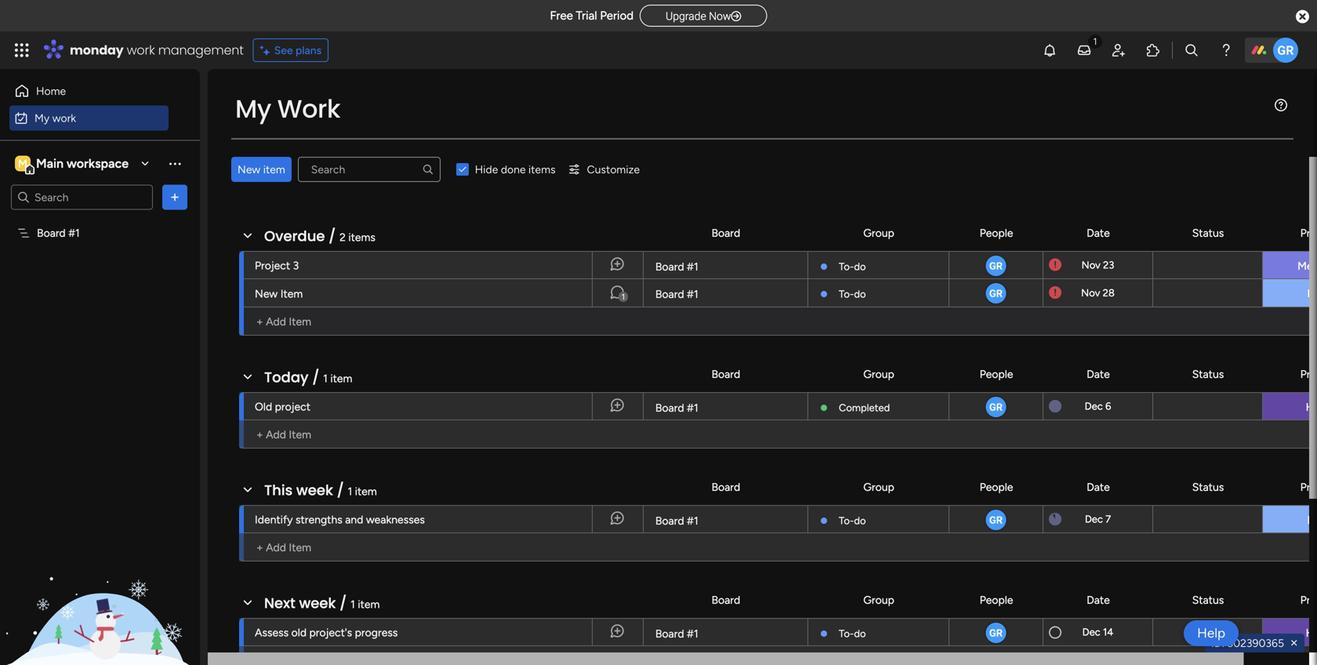 Task type: describe. For each thing, give the bounding box(es) containing it.
greg robinson image
[[985, 282, 1008, 305]]

2 hig from the top
[[1307, 626, 1318, 640]]

1 inside this week / 1 item
[[348, 485, 352, 498]]

week for next
[[299, 593, 336, 613]]

2 + add item from the top
[[257, 428, 311, 441]]

3 + add item from the top
[[257, 541, 311, 554]]

notifications image
[[1043, 42, 1058, 58]]

main workspace
[[36, 156, 129, 171]]

date for today /
[[1087, 368, 1111, 381]]

item inside "button"
[[263, 163, 285, 176]]

1 horizontal spatial items
[[529, 163, 556, 176]]

date for overdue /
[[1087, 226, 1111, 240]]

group for this week /
[[864, 480, 895, 494]]

work
[[277, 91, 340, 126]]

status for overdue /
[[1193, 226, 1225, 240]]

Filter dashboard by text search field
[[298, 157, 441, 182]]

1 to-do from the top
[[839, 260, 866, 273]]

28
[[1103, 287, 1115, 299]]

1 inside button
[[622, 292, 625, 302]]

items inside overdue / 2 items
[[349, 231, 376, 244]]

1 hig from the top
[[1307, 400, 1318, 414]]

item inside this week / 1 item
[[355, 485, 377, 498]]

item down strengths
[[289, 541, 311, 554]]

identify strengths and weaknesses
[[255, 513, 425, 526]]

3 + from the top
[[257, 541, 263, 554]]

1 to- from the top
[[839, 260, 855, 273]]

1 button
[[592, 279, 643, 307]]

group for next week /
[[864, 593, 895, 607]]

help image
[[1219, 42, 1235, 58]]

old
[[292, 626, 307, 639]]

hide
[[475, 163, 498, 176]]

workspace
[[67, 156, 129, 171]]

options image
[[167, 189, 183, 205]]

status for today /
[[1193, 368, 1225, 381]]

3
[[293, 259, 299, 272]]

my for my work
[[235, 91, 271, 126]]

remove image
[[1289, 637, 1301, 650]]

prio for today /
[[1301, 368, 1318, 381]]

my work
[[35, 111, 76, 125]]

new item
[[255, 287, 303, 300]]

1 inside next week / 1 item
[[351, 598, 355, 611]]

this week / 1 item
[[264, 480, 377, 500]]

upgrade
[[666, 10, 707, 23]]

strengths
[[296, 513, 343, 526]]

board #1 inside list box
[[37, 226, 80, 240]]

nov 28
[[1082, 287, 1115, 299]]

and
[[345, 513, 364, 526]]

/ right the today
[[312, 368, 320, 388]]

search everything image
[[1184, 42, 1200, 58]]

/ left 2
[[329, 226, 336, 246]]

period
[[600, 9, 634, 23]]

5 board #1 link from the top
[[653, 619, 799, 647]]

people for today /
[[980, 368, 1014, 381]]

today / 1 item
[[264, 368, 353, 388]]

my work button
[[9, 106, 169, 131]]

7
[[1106, 513, 1112, 526]]

this
[[264, 480, 293, 500]]

1 image
[[1089, 32, 1103, 50]]

inbox image
[[1077, 42, 1093, 58]]

#1 inside list box
[[68, 226, 80, 240]]

2 to-do from the top
[[839, 288, 866, 300]]

project
[[275, 400, 311, 413]]

item down the 3 on the top left of the page
[[281, 287, 303, 300]]

assess
[[255, 626, 289, 639]]

main
[[36, 156, 64, 171]]

date for this week /
[[1087, 480, 1111, 494]]

item inside next week / 1 item
[[358, 598, 380, 611]]

3 add from the top
[[266, 541, 286, 554]]

1 lo from the top
[[1308, 287, 1318, 300]]

status for next week /
[[1193, 593, 1225, 607]]

work for my
[[52, 111, 76, 125]]

status for this week /
[[1193, 480, 1225, 494]]

see
[[274, 44, 293, 57]]

invite members image
[[1112, 42, 1127, 58]]

management
[[158, 41, 244, 59]]

new item button
[[231, 157, 292, 182]]

14
[[1104, 626, 1114, 639]]

dapulse close image
[[1297, 9, 1310, 25]]

nov 23
[[1082, 259, 1115, 271]]

1 board #1 link from the top
[[653, 252, 799, 280]]

2
[[340, 231, 346, 244]]

2 board #1 link from the top
[[653, 279, 799, 307]]

board #1 list box
[[0, 217, 200, 458]]

group for overdue /
[[864, 226, 895, 240]]

id: 302390365 element
[[1206, 634, 1305, 653]]

hide done items
[[475, 163, 556, 176]]

select product image
[[14, 42, 30, 58]]

project 3
[[255, 259, 299, 272]]

people for next week /
[[980, 593, 1014, 607]]

assess old project's progress
[[255, 626, 398, 639]]

home
[[36, 84, 66, 98]]

my for my work
[[35, 111, 50, 125]]

upgrade now
[[666, 10, 732, 23]]

see plans
[[274, 44, 322, 57]]



Task type: locate. For each thing, give the bounding box(es) containing it.
1 date from the top
[[1087, 226, 1111, 240]]

3 to- from the top
[[839, 515, 855, 527]]

dec 14
[[1083, 626, 1114, 639]]

my down home
[[35, 111, 50, 125]]

see plans button
[[253, 38, 329, 62]]

greg robinson image
[[1274, 38, 1299, 63], [985, 254, 1008, 278], [985, 395, 1008, 419], [985, 508, 1008, 532], [985, 621, 1008, 645]]

+ add item down new item on the left
[[257, 315, 311, 328]]

free
[[550, 9, 573, 23]]

free trial period
[[550, 9, 634, 23]]

trial
[[576, 9, 597, 23]]

0 horizontal spatial items
[[349, 231, 376, 244]]

dec for dec 7
[[1086, 513, 1104, 526]]

1 prio from the top
[[1301, 226, 1318, 240]]

lo
[[1308, 287, 1318, 300], [1308, 513, 1318, 527]]

2 vertical spatial + add item
[[257, 541, 311, 554]]

board inside list box
[[37, 226, 66, 240]]

#1
[[68, 226, 80, 240], [687, 260, 699, 273], [687, 287, 699, 301], [687, 401, 699, 415], [687, 514, 699, 528], [687, 627, 699, 640]]

board
[[37, 226, 66, 240], [712, 226, 741, 240], [656, 260, 685, 273], [656, 287, 685, 301], [712, 368, 741, 381], [656, 401, 685, 415], [712, 480, 741, 494], [656, 514, 685, 528], [712, 593, 741, 607], [656, 627, 685, 640]]

item
[[263, 163, 285, 176], [331, 372, 353, 385], [355, 485, 377, 498], [358, 598, 380, 611]]

4 prio from the top
[[1301, 593, 1318, 607]]

nov for nov 28
[[1082, 287, 1101, 299]]

2 add from the top
[[266, 428, 286, 441]]

new down my work at top left
[[238, 163, 261, 176]]

workspace selection element
[[15, 154, 131, 175]]

+ add item
[[257, 315, 311, 328], [257, 428, 311, 441], [257, 541, 311, 554]]

1
[[622, 292, 625, 302], [323, 372, 328, 385], [348, 485, 352, 498], [351, 598, 355, 611]]

None search field
[[298, 157, 441, 182]]

people for this week /
[[980, 480, 1014, 494]]

my
[[235, 91, 271, 126], [35, 111, 50, 125]]

4 people from the top
[[980, 593, 1014, 607]]

/
[[329, 226, 336, 246], [312, 368, 320, 388], [337, 480, 344, 500], [340, 593, 347, 613]]

0 vertical spatial nov
[[1082, 259, 1101, 271]]

1 vertical spatial nov
[[1082, 287, 1101, 299]]

monday
[[70, 41, 124, 59]]

dec for dec 6
[[1085, 400, 1103, 413]]

v2 overdue deadline image
[[1050, 258, 1062, 273]]

old
[[255, 400, 272, 413]]

1 vertical spatial work
[[52, 111, 76, 125]]

med
[[1298, 259, 1318, 273]]

0 vertical spatial dec
[[1085, 400, 1103, 413]]

dec 7
[[1086, 513, 1112, 526]]

customize
[[587, 163, 640, 176]]

work down home
[[52, 111, 76, 125]]

1 group from the top
[[864, 226, 895, 240]]

week up assess old project's progress
[[299, 593, 336, 613]]

home button
[[9, 78, 169, 104]]

2 lo from the top
[[1308, 513, 1318, 527]]

1 do from the top
[[855, 260, 866, 273]]

3 prio from the top
[[1301, 480, 1318, 494]]

new for new item
[[255, 287, 278, 300]]

week
[[296, 480, 333, 500], [299, 593, 336, 613]]

3 to-do from the top
[[839, 515, 866, 527]]

now
[[709, 10, 732, 23]]

overdue / 2 items
[[264, 226, 376, 246]]

1 vertical spatial items
[[349, 231, 376, 244]]

item inside today / 1 item
[[331, 372, 353, 385]]

2 vertical spatial dec
[[1083, 626, 1101, 639]]

4 date from the top
[[1087, 593, 1111, 607]]

1 vertical spatial lo
[[1308, 513, 1318, 527]]

item
[[281, 287, 303, 300], [289, 315, 311, 328], [289, 428, 311, 441], [289, 541, 311, 554]]

item right the today
[[331, 372, 353, 385]]

items
[[529, 163, 556, 176], [349, 231, 376, 244]]

1 + add item from the top
[[257, 315, 311, 328]]

prio for this week /
[[1301, 480, 1318, 494]]

dapulse rightstroke image
[[732, 11, 742, 22]]

4 board #1 link from the top
[[653, 506, 799, 534]]

next
[[264, 593, 296, 613]]

1 horizontal spatial my
[[235, 91, 271, 126]]

do
[[855, 260, 866, 273], [855, 288, 866, 300], [855, 515, 866, 527], [855, 628, 866, 640]]

4 do from the top
[[855, 628, 866, 640]]

date up "dec 7"
[[1087, 480, 1111, 494]]

dec left 6
[[1085, 400, 1103, 413]]

302390365
[[1228, 637, 1285, 650]]

work right the monday on the left
[[127, 41, 155, 59]]

weaknesses
[[366, 513, 425, 526]]

1 vertical spatial add
[[266, 428, 286, 441]]

to-
[[839, 260, 855, 273], [839, 288, 855, 300], [839, 515, 855, 527], [839, 628, 855, 640]]

customize button
[[562, 157, 646, 182]]

0 vertical spatial lo
[[1308, 287, 1318, 300]]

dec 6
[[1085, 400, 1112, 413]]

1 vertical spatial +
[[257, 428, 263, 441]]

3 do from the top
[[855, 515, 866, 527]]

nov left 28
[[1082, 287, 1101, 299]]

0 vertical spatial hig
[[1307, 400, 1318, 414]]

apps image
[[1146, 42, 1162, 58]]

v2 overdue deadline image
[[1050, 286, 1062, 300]]

3 group from the top
[[864, 480, 895, 494]]

/ up identify strengths and weaknesses
[[337, 480, 344, 500]]

work
[[127, 41, 155, 59], [52, 111, 76, 125]]

nov left the 23
[[1082, 259, 1101, 271]]

people
[[980, 226, 1014, 240], [980, 368, 1014, 381], [980, 480, 1014, 494], [980, 593, 1014, 607]]

next week / 1 item
[[264, 593, 380, 613]]

week up strengths
[[296, 480, 333, 500]]

+ down identify on the bottom
[[257, 541, 263, 554]]

0 vertical spatial add
[[266, 315, 286, 328]]

date up dec 6
[[1087, 368, 1111, 381]]

new item
[[238, 163, 285, 176]]

work for monday
[[127, 41, 155, 59]]

id: 302390365
[[1212, 637, 1285, 650]]

prio
[[1301, 226, 1318, 240], [1301, 368, 1318, 381], [1301, 480, 1318, 494], [1301, 593, 1318, 607]]

2 nov from the top
[[1082, 287, 1101, 299]]

1 add from the top
[[266, 315, 286, 328]]

2 vertical spatial +
[[257, 541, 263, 554]]

/ up project's on the left bottom of page
[[340, 593, 347, 613]]

my inside 'button'
[[35, 111, 50, 125]]

4 status from the top
[[1193, 593, 1225, 607]]

1 vertical spatial + add item
[[257, 428, 311, 441]]

dec left the 7
[[1086, 513, 1104, 526]]

date
[[1087, 226, 1111, 240], [1087, 368, 1111, 381], [1087, 480, 1111, 494], [1087, 593, 1111, 607]]

date up dec 14
[[1087, 593, 1111, 607]]

group for today /
[[864, 368, 895, 381]]

dec left the '14'
[[1083, 626, 1101, 639]]

done
[[501, 163, 526, 176]]

1 people from the top
[[980, 226, 1014, 240]]

0 vertical spatial items
[[529, 163, 556, 176]]

items right done
[[529, 163, 556, 176]]

2 vertical spatial add
[[266, 541, 286, 554]]

lottie animation element
[[0, 507, 200, 665]]

new down project
[[255, 287, 278, 300]]

my left work
[[235, 91, 271, 126]]

option
[[0, 219, 200, 222]]

add down the old project
[[266, 428, 286, 441]]

m
[[18, 157, 27, 170]]

menu image
[[1275, 99, 1288, 111]]

3 board #1 link from the top
[[653, 393, 799, 421]]

3 status from the top
[[1193, 480, 1225, 494]]

0 vertical spatial work
[[127, 41, 155, 59]]

prio for overdue /
[[1301, 226, 1318, 240]]

1 + from the top
[[257, 315, 263, 328]]

old project
[[255, 400, 311, 413]]

progress
[[355, 626, 398, 639]]

2 group from the top
[[864, 368, 895, 381]]

id:
[[1212, 637, 1225, 650]]

date for next week /
[[1087, 593, 1111, 607]]

6
[[1106, 400, 1112, 413]]

people for overdue /
[[980, 226, 1014, 240]]

hig
[[1307, 400, 1318, 414], [1307, 626, 1318, 640]]

items right 2
[[349, 231, 376, 244]]

lottie animation image
[[0, 507, 200, 665]]

2 to- from the top
[[839, 288, 855, 300]]

1 inside today / 1 item
[[323, 372, 328, 385]]

workspace image
[[15, 155, 31, 172]]

board #1
[[37, 226, 80, 240], [656, 260, 699, 273], [656, 287, 699, 301], [656, 401, 699, 415], [656, 514, 699, 528], [656, 627, 699, 640]]

date up nov 23
[[1087, 226, 1111, 240]]

1 vertical spatial new
[[255, 287, 278, 300]]

prio for next week /
[[1301, 593, 1318, 607]]

item down project
[[289, 428, 311, 441]]

project's
[[309, 626, 352, 639]]

nov
[[1082, 259, 1101, 271], [1082, 287, 1101, 299]]

23
[[1104, 259, 1115, 271]]

1 vertical spatial week
[[299, 593, 336, 613]]

0 horizontal spatial my
[[35, 111, 50, 125]]

to-do
[[839, 260, 866, 273], [839, 288, 866, 300], [839, 515, 866, 527], [839, 628, 866, 640]]

2 do from the top
[[855, 288, 866, 300]]

2 people from the top
[[980, 368, 1014, 381]]

project
[[255, 259, 290, 272]]

search image
[[422, 163, 434, 176]]

add down new item on the left
[[266, 315, 286, 328]]

1 vertical spatial dec
[[1086, 513, 1104, 526]]

3 date from the top
[[1087, 480, 1111, 494]]

board #1 link
[[653, 252, 799, 280], [653, 279, 799, 307], [653, 393, 799, 421], [653, 506, 799, 534], [653, 619, 799, 647]]

item up and
[[355, 485, 377, 498]]

new inside "button"
[[238, 163, 261, 176]]

item up progress
[[358, 598, 380, 611]]

help
[[1198, 625, 1226, 641]]

upgrade now link
[[640, 5, 768, 26]]

Search in workspace field
[[33, 188, 131, 206]]

work inside 'my work' 'button'
[[52, 111, 76, 125]]

status
[[1193, 226, 1225, 240], [1193, 368, 1225, 381], [1193, 480, 1225, 494], [1193, 593, 1225, 607]]

+ add item down identify on the bottom
[[257, 541, 311, 554]]

item down new item on the left
[[289, 315, 311, 328]]

4 to- from the top
[[839, 628, 855, 640]]

+ down new item on the left
[[257, 315, 263, 328]]

my work
[[235, 91, 340, 126]]

completed
[[839, 402, 890, 414]]

new for new item
[[238, 163, 261, 176]]

nov for nov 23
[[1082, 259, 1101, 271]]

2 prio from the top
[[1301, 368, 1318, 381]]

+ add item down the old project
[[257, 428, 311, 441]]

2 date from the top
[[1087, 368, 1111, 381]]

workspace options image
[[167, 156, 183, 171]]

4 group from the top
[[864, 593, 895, 607]]

group
[[864, 226, 895, 240], [864, 368, 895, 381], [864, 480, 895, 494], [864, 593, 895, 607]]

dec for dec 14
[[1083, 626, 1101, 639]]

1 horizontal spatial work
[[127, 41, 155, 59]]

0 horizontal spatial work
[[52, 111, 76, 125]]

add down identify on the bottom
[[266, 541, 286, 554]]

week for this
[[296, 480, 333, 500]]

3 people from the top
[[980, 480, 1014, 494]]

0 vertical spatial new
[[238, 163, 261, 176]]

new
[[238, 163, 261, 176], [255, 287, 278, 300]]

monday work management
[[70, 41, 244, 59]]

1 nov from the top
[[1082, 259, 1101, 271]]

+
[[257, 315, 263, 328], [257, 428, 263, 441], [257, 541, 263, 554]]

0 vertical spatial week
[[296, 480, 333, 500]]

1 vertical spatial hig
[[1307, 626, 1318, 640]]

0 vertical spatial + add item
[[257, 315, 311, 328]]

2 status from the top
[[1193, 368, 1225, 381]]

help button
[[1185, 620, 1239, 646]]

1 status from the top
[[1193, 226, 1225, 240]]

0 vertical spatial +
[[257, 315, 263, 328]]

+ down old at left bottom
[[257, 428, 263, 441]]

item down my work at top left
[[263, 163, 285, 176]]

2 + from the top
[[257, 428, 263, 441]]

identify
[[255, 513, 293, 526]]

today
[[264, 368, 309, 388]]

overdue
[[264, 226, 325, 246]]

dec
[[1085, 400, 1103, 413], [1086, 513, 1104, 526], [1083, 626, 1101, 639]]

plans
[[296, 44, 322, 57]]

4 to-do from the top
[[839, 628, 866, 640]]



Task type: vqa. For each thing, say whether or not it's contained in the screenshot.
Nov corresponding to Nov 28
yes



